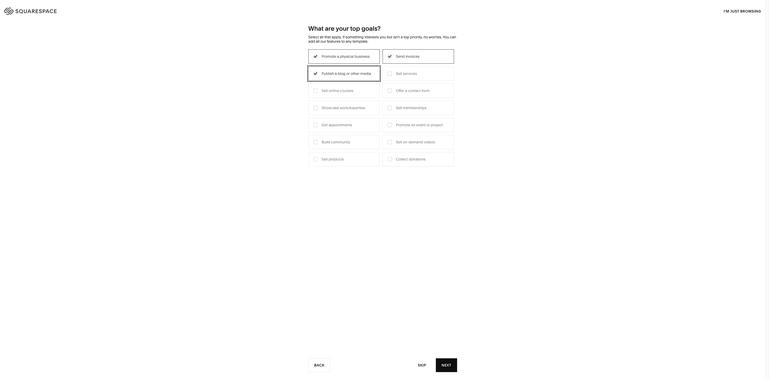 Task type: locate. For each thing, give the bounding box(es) containing it.
1 horizontal spatial promote
[[396, 123, 411, 127]]

a for promote a physical business
[[337, 54, 339, 59]]

promote down features
[[322, 54, 336, 59]]

a right the isn't
[[401, 35, 403, 39]]

publish
[[322, 71, 334, 76]]

blog
[[338, 71, 346, 76]]

or
[[346, 71, 350, 76], [427, 123, 430, 127]]

nature & animals link
[[387, 79, 422, 83]]

your
[[336, 25, 349, 32]]

home & decor
[[387, 71, 412, 76]]

top up something
[[350, 25, 360, 32]]

or for event
[[427, 123, 430, 127]]

& right the 'home'
[[399, 71, 401, 76]]

0 horizontal spatial or
[[346, 71, 350, 76]]

build
[[322, 140, 330, 145]]

weddings
[[333, 102, 351, 107]]

restaurants
[[333, 79, 353, 83]]

0 horizontal spatial promote
[[322, 54, 336, 59]]

are
[[325, 25, 335, 32]]

can
[[450, 35, 456, 39]]

you
[[380, 35, 386, 39]]

next button
[[436, 359, 457, 373]]

sell products
[[322, 157, 344, 162]]

home
[[387, 71, 398, 76]]

online
[[329, 89, 339, 93]]

podcasts
[[348, 87, 364, 91]]

1 vertical spatial top
[[404, 35, 409, 39]]

1 vertical spatial or
[[427, 123, 430, 127]]

any
[[346, 39, 352, 44]]

& for podcasts
[[345, 87, 347, 91]]

squarespace logo link
[[10, 6, 160, 15]]

all
[[320, 35, 324, 39], [316, 39, 320, 44]]

a right offer
[[405, 89, 407, 93]]

donations
[[409, 157, 426, 162]]

0 vertical spatial top
[[350, 25, 360, 32]]

0 vertical spatial or
[[346, 71, 350, 76]]

memberships
[[403, 106, 427, 110]]

sell online courses
[[322, 89, 354, 93]]

0 horizontal spatial top
[[350, 25, 360, 32]]

events
[[333, 94, 345, 99]]

you
[[443, 35, 449, 39]]

a left blog
[[335, 71, 337, 76]]

properties
[[356, 110, 373, 114]]

other
[[351, 71, 360, 76]]

professional services
[[279, 79, 315, 83]]

send invoices
[[396, 54, 420, 59]]

videos
[[424, 140, 435, 145]]

& right the media
[[345, 87, 347, 91]]

build community
[[322, 140, 350, 145]]

physical
[[340, 54, 354, 59]]

appointments
[[329, 123, 352, 127]]

top
[[350, 25, 360, 32], [404, 35, 409, 39]]

community & non-profits link
[[279, 94, 327, 99]]

& left non-
[[300, 94, 302, 99]]

promote
[[322, 54, 336, 59], [396, 123, 411, 127]]

real estate & properties link
[[333, 110, 379, 114]]

or right 'event'
[[427, 123, 430, 127]]

just
[[731, 9, 740, 13]]

promote for promote an event or project
[[396, 123, 411, 127]]

weddings link
[[333, 102, 356, 107]]

a
[[401, 35, 403, 39], [337, 54, 339, 59], [335, 71, 337, 76], [405, 89, 407, 93]]

or right blog
[[346, 71, 350, 76]]

1 horizontal spatial top
[[404, 35, 409, 39]]

goals?
[[362, 25, 381, 32]]

promote left an
[[396, 123, 411, 127]]

sell
[[396, 71, 402, 76], [322, 89, 328, 93], [396, 106, 402, 110], [396, 140, 402, 145], [322, 157, 328, 162]]

features
[[327, 39, 341, 44]]

& right nature
[[400, 79, 402, 83]]

an
[[411, 123, 416, 127]]

animals
[[403, 79, 416, 83]]

isn't
[[393, 35, 400, 39]]

offer a contact form
[[396, 89, 430, 93]]

top right the isn't
[[404, 35, 409, 39]]

decor
[[402, 71, 412, 76]]

&
[[399, 71, 401, 76], [400, 79, 402, 83], [345, 87, 347, 91], [300, 94, 302, 99], [353, 110, 355, 114]]

home & decor link
[[387, 71, 417, 76]]

offer
[[396, 89, 404, 93]]

next
[[442, 364, 451, 368]]

showcase
[[322, 106, 339, 110]]

1 horizontal spatial or
[[427, 123, 430, 127]]

estate
[[342, 110, 352, 114]]

events link
[[333, 94, 350, 99]]

1 vertical spatial promote
[[396, 123, 411, 127]]

promote a physical business
[[322, 54, 370, 59]]

a left physical
[[337, 54, 339, 59]]

all left "that"
[[320, 35, 324, 39]]

apply.
[[332, 35, 342, 39]]

community
[[331, 140, 350, 145]]

i'm just browsing link
[[724, 4, 761, 18]]

log
[[746, 8, 754, 13]]

& for animals
[[400, 79, 402, 83]]

sell for sell on-demand videos
[[396, 140, 402, 145]]

sell for sell online courses
[[322, 89, 328, 93]]

business
[[355, 54, 370, 59]]

browsing
[[741, 9, 761, 13]]

what
[[308, 25, 324, 32]]

squarespace logo image
[[10, 6, 70, 15]]

media
[[360, 71, 371, 76]]

services
[[301, 79, 315, 83]]

travel
[[333, 71, 343, 76]]

back button
[[308, 359, 331, 373]]

0 vertical spatial promote
[[322, 54, 336, 59]]



Task type: describe. For each thing, give the bounding box(es) containing it.
collect donations
[[396, 157, 426, 162]]

but
[[387, 35, 392, 39]]

select
[[308, 35, 319, 39]]

& for non-
[[300, 94, 302, 99]]

nature
[[387, 79, 399, 83]]

worries.
[[429, 35, 442, 39]]

project
[[431, 123, 443, 127]]

contact
[[408, 89, 421, 93]]

travel link
[[333, 71, 348, 76]]

if
[[343, 35, 345, 39]]

a inside what are your top goals? select all that apply. if something interests you but isn't a top priority, no worries. you can add all our features to any template.
[[401, 35, 403, 39]]

i'm
[[724, 9, 730, 13]]

event
[[416, 123, 426, 127]]

log             in link
[[746, 8, 759, 13]]

media & podcasts
[[333, 87, 364, 91]]

non-
[[303, 94, 312, 99]]

dario
[[317, 356, 330, 361]]

get
[[322, 123, 328, 127]]

media & podcasts link
[[333, 87, 369, 91]]

demand
[[409, 140, 423, 145]]

no
[[424, 35, 428, 39]]

template.
[[353, 39, 369, 44]]

sell for sell services
[[396, 71, 402, 76]]

professional
[[279, 79, 300, 83]]

log             in
[[746, 8, 759, 13]]

send
[[396, 54, 405, 59]]

fitness link
[[387, 87, 405, 91]]

showcase work/expertise
[[322, 106, 365, 110]]

professional services link
[[279, 79, 320, 83]]

something
[[346, 35, 364, 39]]

form
[[422, 89, 430, 93]]

that
[[325, 35, 331, 39]]

all left our
[[316, 39, 320, 44]]

fitness
[[387, 87, 399, 91]]

invoices
[[406, 54, 420, 59]]

a for offer a contact form
[[405, 89, 407, 93]]

profits
[[312, 94, 322, 99]]

restaurants link
[[333, 79, 358, 83]]

promote for promote a physical business
[[322, 54, 336, 59]]

media
[[333, 87, 344, 91]]

back
[[314, 364, 325, 368]]

what are your top goals? select all that apply. if something interests you but isn't a top priority, no worries. you can add all our features to any template.
[[308, 25, 456, 44]]

a for publish a blog or other media
[[335, 71, 337, 76]]

to
[[342, 39, 345, 44]]

or for blog
[[346, 71, 350, 76]]

sell for sell memberships
[[396, 106, 402, 110]]

interests
[[365, 35, 379, 39]]

our
[[321, 39, 326, 44]]

get appointments
[[322, 123, 352, 127]]

courses
[[340, 89, 354, 93]]

priority,
[[410, 35, 423, 39]]

sell for sell products
[[322, 157, 328, 162]]

real
[[333, 110, 341, 114]]

promote an event or project
[[396, 123, 443, 127]]

work/expertise
[[340, 106, 365, 110]]

i'm just browsing
[[724, 9, 761, 13]]

sell services
[[396, 71, 417, 76]]

products
[[329, 157, 344, 162]]

skip
[[418, 364, 427, 368]]

community
[[279, 94, 299, 99]]

& for decor
[[399, 71, 401, 76]]

collect
[[396, 157, 408, 162]]

in
[[755, 8, 759, 13]]

& right estate
[[353, 110, 355, 114]]

community & non-profits
[[279, 94, 322, 99]]

skip button
[[413, 359, 432, 373]]



Task type: vqa. For each thing, say whether or not it's contained in the screenshot.
SELL corresponding to Sell memberships
yes



